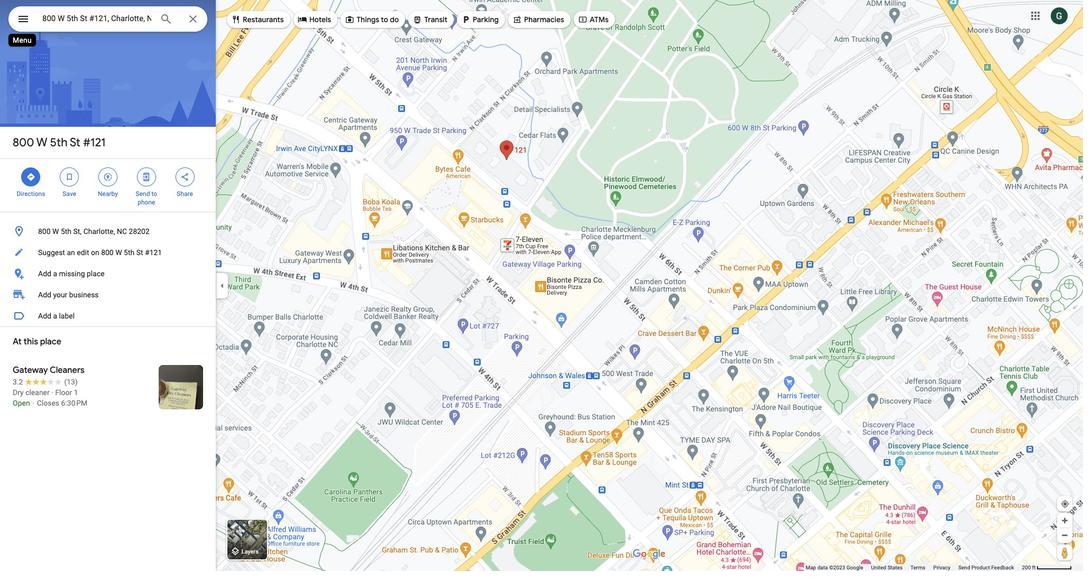 Task type: describe. For each thing, give the bounding box(es) containing it.
add your business
[[38, 291, 99, 299]]

footer inside google maps 'element'
[[806, 565, 1022, 572]]

zoom out image
[[1061, 532, 1069, 540]]

ft
[[1032, 565, 1036, 571]]


[[103, 171, 113, 183]]

send for send product feedback
[[958, 565, 970, 571]]

map data ©2023 google
[[806, 565, 863, 571]]

800 W 5th St #121, Charlotte, NC 28202 field
[[8, 6, 207, 32]]

1
[[74, 389, 78, 397]]

business
[[69, 291, 99, 299]]


[[231, 14, 241, 25]]

edit
[[77, 249, 89, 257]]

states
[[888, 565, 903, 571]]

suggest an edit on 800 w 5th st #121
[[38, 249, 162, 257]]

send product feedback
[[958, 565, 1014, 571]]


[[17, 12, 30, 26]]

3.2
[[13, 378, 23, 387]]

united
[[871, 565, 886, 571]]

collapse side panel image
[[216, 280, 228, 292]]


[[298, 14, 307, 25]]

do
[[390, 15, 399, 24]]

800 w 5th st, charlotte, nc 28202 button
[[0, 221, 216, 242]]

 pharmacies
[[512, 14, 564, 25]]

at
[[13, 337, 22, 347]]

add a missing place button
[[0, 263, 216, 285]]

5th for st,
[[61, 227, 71, 236]]

0 vertical spatial #121
[[83, 135, 105, 150]]

add for add your business
[[38, 291, 51, 299]]

pharmacies
[[524, 15, 564, 24]]

28202
[[129, 227, 150, 236]]

800 inside suggest an edit on 800 w 5th st #121 button
[[101, 249, 114, 257]]

google account: greg robinson  
(robinsongreg175@gmail.com) image
[[1051, 7, 1068, 24]]

200
[[1022, 565, 1031, 571]]

a for label
[[53, 312, 57, 321]]

6:30 pm
[[61, 399, 87, 408]]

an
[[67, 249, 75, 257]]

transit
[[424, 15, 447, 24]]

suggest an edit on 800 w 5th st #121 button
[[0, 242, 216, 263]]

terms button
[[911, 565, 925, 572]]

at this place
[[13, 337, 61, 347]]

800 w 5th st, charlotte, nc 28202
[[38, 227, 150, 236]]


[[26, 171, 36, 183]]

atms
[[590, 15, 609, 24]]

gateway
[[13, 365, 48, 376]]


[[65, 171, 74, 183]]

add a label button
[[0, 306, 216, 327]]

suggest
[[38, 249, 65, 257]]

terms
[[911, 565, 925, 571]]

this
[[24, 337, 38, 347]]


[[345, 14, 354, 25]]

st,
[[73, 227, 82, 236]]

3.2 stars 13 reviews image
[[13, 377, 78, 388]]

closes
[[37, 399, 59, 408]]

 things to do
[[345, 14, 399, 25]]

2 vertical spatial 5th
[[124, 249, 134, 257]]

save
[[63, 190, 76, 198]]


[[142, 171, 151, 183]]

#121 inside suggest an edit on 800 w 5th st #121 button
[[145, 249, 162, 257]]

⋅
[[32, 399, 35, 408]]

a for missing
[[53, 270, 57, 278]]

200 ft button
[[1022, 565, 1072, 571]]

floor
[[55, 389, 72, 397]]

w for st
[[36, 135, 47, 150]]

200 ft
[[1022, 565, 1036, 571]]

cleaner
[[25, 389, 50, 397]]

to inside send to phone
[[151, 190, 157, 198]]

hotels
[[309, 15, 331, 24]]

things
[[357, 15, 379, 24]]


[[180, 171, 190, 183]]

on
[[91, 249, 99, 257]]

add a missing place
[[38, 270, 105, 278]]

 parking
[[461, 14, 499, 25]]

5th for st
[[50, 135, 67, 150]]

layers
[[242, 549, 259, 556]]

 restaurants
[[231, 14, 284, 25]]



Task type: vqa. For each thing, say whether or not it's contained in the screenshot.


Task type: locate. For each thing, give the bounding box(es) containing it.
add your business link
[[0, 285, 216, 306]]

0 vertical spatial w
[[36, 135, 47, 150]]

0 horizontal spatial #121
[[83, 135, 105, 150]]

send inside button
[[958, 565, 970, 571]]

missing
[[59, 270, 85, 278]]

#121 up 
[[83, 135, 105, 150]]

add for add a label
[[38, 312, 51, 321]]

privacy
[[933, 565, 951, 571]]

5th down nc
[[124, 249, 134, 257]]

actions for 800 w 5th st #121 region
[[0, 159, 216, 212]]

800 w 5th st #121
[[13, 135, 105, 150]]

2 horizontal spatial w
[[115, 249, 122, 257]]

feedback
[[991, 565, 1014, 571]]

·
[[51, 389, 53, 397]]

1 vertical spatial w
[[52, 227, 59, 236]]

zoom in image
[[1061, 517, 1069, 525]]

800
[[13, 135, 34, 150], [38, 227, 51, 236], [101, 249, 114, 257]]

0 vertical spatial place
[[87, 270, 105, 278]]

 hotels
[[298, 14, 331, 25]]

share
[[177, 190, 193, 198]]

#121 down the 28202
[[145, 249, 162, 257]]

google
[[847, 565, 863, 571]]

to
[[381, 15, 388, 24], [151, 190, 157, 198]]

united states button
[[871, 565, 903, 572]]

dry cleaner · floor 1 open ⋅ closes 6:30 pm
[[13, 389, 87, 408]]

st up 
[[70, 135, 80, 150]]

0 vertical spatial to
[[381, 15, 388, 24]]

show street view coverage image
[[1057, 545, 1073, 561]]

st down the 28202
[[136, 249, 143, 257]]

phone
[[138, 199, 155, 206]]

w
[[36, 135, 47, 150], [52, 227, 59, 236], [115, 249, 122, 257]]

directions
[[17, 190, 45, 198]]

2 add from the top
[[38, 291, 51, 299]]

 atms
[[578, 14, 609, 25]]

show your location image
[[1060, 500, 1070, 509]]

open
[[13, 399, 30, 408]]

1 a from the top
[[53, 270, 57, 278]]

1 vertical spatial place
[[40, 337, 61, 347]]

a left label
[[53, 312, 57, 321]]

1 vertical spatial to
[[151, 190, 157, 198]]

1 vertical spatial #121
[[145, 249, 162, 257]]

w down nc
[[115, 249, 122, 257]]

send for send to phone
[[136, 190, 150, 198]]

#121
[[83, 135, 105, 150], [145, 249, 162, 257]]

1 add from the top
[[38, 270, 51, 278]]

add left label
[[38, 312, 51, 321]]

send product feedback button
[[958, 565, 1014, 572]]

place
[[87, 270, 105, 278], [40, 337, 61, 347]]

©2023
[[829, 565, 845, 571]]

add down the suggest
[[38, 270, 51, 278]]

charlotte,
[[83, 227, 115, 236]]

w for st,
[[52, 227, 59, 236]]


[[461, 14, 471, 25]]

None field
[[42, 12, 151, 25]]

to inside ' things to do'
[[381, 15, 388, 24]]

5th
[[50, 135, 67, 150], [61, 227, 71, 236], [124, 249, 134, 257]]

(13)
[[64, 378, 78, 387]]

cleaners
[[50, 365, 84, 376]]

restaurants
[[243, 15, 284, 24]]

send
[[136, 190, 150, 198], [958, 565, 970, 571]]

1 vertical spatial a
[[53, 312, 57, 321]]

1 horizontal spatial place
[[87, 270, 105, 278]]

5th up 
[[50, 135, 67, 150]]

1 horizontal spatial send
[[958, 565, 970, 571]]


[[413, 14, 422, 25]]

1 vertical spatial st
[[136, 249, 143, 257]]

send inside send to phone
[[136, 190, 150, 198]]

2 vertical spatial add
[[38, 312, 51, 321]]

1 horizontal spatial st
[[136, 249, 143, 257]]

label
[[59, 312, 75, 321]]

your
[[53, 291, 67, 299]]

gateway cleaners
[[13, 365, 84, 376]]

3 add from the top
[[38, 312, 51, 321]]

0 vertical spatial 800
[[13, 135, 34, 150]]

product
[[972, 565, 990, 571]]

0 vertical spatial send
[[136, 190, 150, 198]]

google maps element
[[0, 0, 1083, 572]]

1 vertical spatial 5th
[[61, 227, 71, 236]]

footer containing map data ©2023 google
[[806, 565, 1022, 572]]

800 up the suggest
[[38, 227, 51, 236]]

st inside button
[[136, 249, 143, 257]]

2 horizontal spatial 800
[[101, 249, 114, 257]]

0 vertical spatial a
[[53, 270, 57, 278]]

privacy button
[[933, 565, 951, 572]]

0 vertical spatial st
[[70, 135, 80, 150]]

2 vertical spatial w
[[115, 249, 122, 257]]

dry
[[13, 389, 24, 397]]

parking
[[473, 15, 499, 24]]

united states
[[871, 565, 903, 571]]

0 horizontal spatial place
[[40, 337, 61, 347]]

w up directions at the left top of page
[[36, 135, 47, 150]]

1 vertical spatial add
[[38, 291, 51, 299]]

add for add a missing place
[[38, 270, 51, 278]]

800 inside 800 w 5th st, charlotte, nc 28202 button
[[38, 227, 51, 236]]

add a label
[[38, 312, 75, 321]]

800 w 5th st #121 main content
[[0, 0, 216, 572]]

1 horizontal spatial w
[[52, 227, 59, 236]]

0 horizontal spatial to
[[151, 190, 157, 198]]

0 vertical spatial 5th
[[50, 135, 67, 150]]

nearby
[[98, 190, 118, 198]]

send up phone
[[136, 190, 150, 198]]

footer
[[806, 565, 1022, 572]]

0 horizontal spatial st
[[70, 135, 80, 150]]

800 up 
[[13, 135, 34, 150]]

5th left the st,
[[61, 227, 71, 236]]

0 horizontal spatial send
[[136, 190, 150, 198]]

place right this
[[40, 337, 61, 347]]

1 horizontal spatial 800
[[38, 227, 51, 236]]


[[512, 14, 522, 25]]

 transit
[[413, 14, 447, 25]]

800 for 800 w 5th st, charlotte, nc 28202
[[38, 227, 51, 236]]

1 vertical spatial send
[[958, 565, 970, 571]]

 button
[[8, 6, 38, 34]]

place inside button
[[87, 270, 105, 278]]

1 vertical spatial 800
[[38, 227, 51, 236]]

2 a from the top
[[53, 312, 57, 321]]

w up the suggest
[[52, 227, 59, 236]]


[[578, 14, 588, 25]]

add left your
[[38, 291, 51, 299]]

1 horizontal spatial to
[[381, 15, 388, 24]]

a
[[53, 270, 57, 278], [53, 312, 57, 321]]

place down on
[[87, 270, 105, 278]]

send left the "product"
[[958, 565, 970, 571]]

 search field
[[8, 6, 207, 34]]

1 horizontal spatial #121
[[145, 249, 162, 257]]

0 horizontal spatial 800
[[13, 135, 34, 150]]

to up phone
[[151, 190, 157, 198]]

800 for 800 w 5th st #121
[[13, 135, 34, 150]]

map
[[806, 565, 816, 571]]

to left do
[[381, 15, 388, 24]]

0 vertical spatial add
[[38, 270, 51, 278]]

none field inside "800 w 5th st #121, charlotte, nc 28202" field
[[42, 12, 151, 25]]

a left missing
[[53, 270, 57, 278]]

nc
[[117, 227, 127, 236]]

data
[[817, 565, 828, 571]]

0 horizontal spatial w
[[36, 135, 47, 150]]

2 vertical spatial 800
[[101, 249, 114, 257]]

800 right on
[[101, 249, 114, 257]]

send to phone
[[136, 190, 157, 206]]



